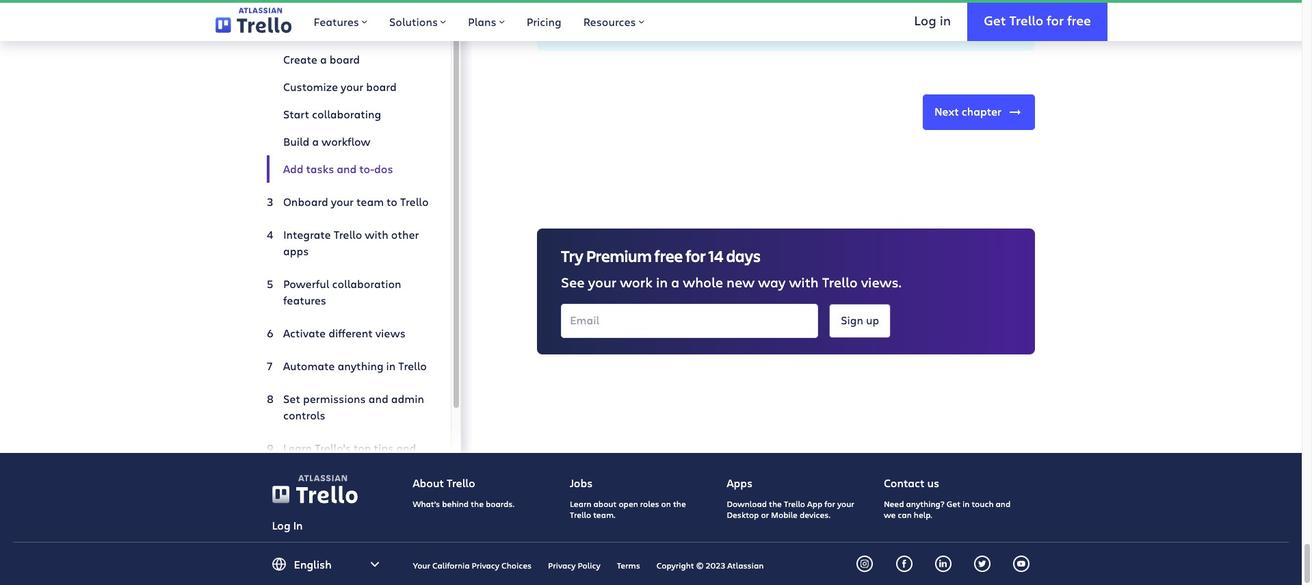 Task type: locate. For each thing, give the bounding box(es) containing it.
2 the from the left
[[673, 498, 686, 509]]

get right the log in
[[984, 11, 1006, 28]]

copyright
[[657, 559, 694, 570]]

activate different views
[[283, 326, 406, 340]]

2 vertical spatial for
[[825, 498, 835, 509]]

a left whole
[[671, 273, 680, 292]]

work
[[620, 273, 653, 292]]

your down create a board link
[[341, 79, 364, 94]]

with left other
[[365, 227, 389, 242]]

and left admin
[[369, 391, 389, 406]]

0 horizontal spatial get
[[947, 498, 961, 509]]

chapter
[[962, 104, 1002, 119]]

the
[[471, 498, 484, 509], [673, 498, 686, 509], [769, 498, 782, 509]]

create your first project
[[283, 25, 407, 40]]

your for customize
[[341, 79, 364, 94]]

in inside try premium free for 14 days see your work in a whole new way with trello views.
[[656, 273, 668, 292]]

create up create a board
[[283, 25, 318, 40]]

0 vertical spatial get
[[984, 11, 1006, 28]]

0 horizontal spatial with
[[365, 227, 389, 242]]

facebook image
[[900, 559, 909, 568]]

1 horizontal spatial for
[[825, 498, 835, 509]]

0 horizontal spatial the
[[471, 498, 484, 509]]

contact
[[884, 476, 925, 490]]

instagram image
[[861, 559, 869, 568]]

board inside 'link'
[[366, 79, 397, 94]]

1 horizontal spatial a
[[320, 52, 327, 66]]

your inside try premium free for 14 days see your work in a whole new way with trello views.
[[588, 273, 617, 292]]

board down create a board link
[[366, 79, 397, 94]]

1 horizontal spatial board
[[366, 79, 397, 94]]

in
[[940, 11, 951, 28], [656, 273, 668, 292], [386, 359, 396, 373], [963, 498, 970, 509]]

with inside integrate trello with other apps
[[365, 227, 389, 242]]

customize
[[283, 79, 338, 94]]

help.
[[914, 509, 932, 520]]

get
[[984, 11, 1006, 28], [947, 498, 961, 509]]

board down 'create your first project'
[[330, 52, 360, 66]]

set
[[283, 391, 300, 406]]

3 the from the left
[[769, 498, 782, 509]]

trello inside learn about open roles on the trello team.
[[570, 509, 591, 520]]

desktop
[[727, 509, 759, 520]]

0 vertical spatial create
[[283, 25, 318, 40]]

onboard your team to trello
[[283, 194, 429, 209]]

create
[[283, 25, 318, 40], [283, 52, 317, 66]]

apps
[[283, 244, 309, 258]]

your
[[762, 14, 791, 33], [413, 559, 430, 570]]

0 horizontal spatial a
[[312, 134, 319, 149]]

0 horizontal spatial privacy
[[472, 559, 500, 570]]

1 horizontal spatial the
[[673, 498, 686, 509]]

solutions button
[[378, 0, 457, 41]]

admin
[[391, 391, 424, 406]]

Email email field
[[561, 304, 819, 338]]

log
[[914, 11, 937, 28], [272, 518, 291, 532]]

privacy policy link
[[548, 559, 601, 570]]

to
[[653, 14, 667, 33]]

features
[[314, 14, 359, 29]]

different
[[329, 326, 373, 340]]

sign up button
[[829, 304, 891, 338]]

1 horizontal spatial your
[[762, 14, 791, 33]]

1 horizontal spatial with
[[789, 273, 819, 292]]

1 vertical spatial a
[[312, 134, 319, 149]]

a up 'customize'
[[320, 52, 327, 66]]

0 vertical spatial log
[[914, 11, 937, 28]]

get right anything?
[[947, 498, 961, 509]]

with
[[365, 227, 389, 242], [789, 273, 819, 292]]

and right touch
[[996, 498, 1011, 509]]

0 vertical spatial and
[[337, 162, 357, 176]]

atlassian trello image
[[216, 8, 292, 33], [272, 475, 358, 504], [298, 475, 347, 481]]

0 horizontal spatial and
[[337, 162, 357, 176]]

log in link
[[272, 517, 303, 534]]

log in
[[914, 11, 951, 28]]

0 horizontal spatial board
[[330, 52, 360, 66]]

2 create from the top
[[283, 52, 317, 66]]

your inside onboard your team to trello link
[[331, 194, 354, 209]]

a inside try premium free for 14 days see your work in a whole new way with trello views.
[[671, 273, 680, 292]]

build a workflow link
[[267, 128, 429, 155]]

build
[[283, 134, 310, 149]]

2 vertical spatial and
[[996, 498, 1011, 509]]

2 vertical spatial a
[[671, 273, 680, 292]]

resources
[[584, 14, 636, 29]]

whole
[[683, 273, 723, 292]]

1 horizontal spatial privacy
[[548, 559, 576, 570]]

dos
[[374, 162, 393, 176]]

0 horizontal spatial free
[[654, 245, 683, 267]]

your right app
[[837, 498, 855, 509]]

page progress progress bar
[[0, 0, 1312, 3]]

plans button
[[457, 0, 516, 41]]

0 vertical spatial with
[[365, 227, 389, 242]]

create up 'customize'
[[283, 52, 317, 66]]

powerful
[[283, 276, 329, 291]]

your inside create your first project link
[[321, 25, 344, 40]]

for
[[1047, 11, 1064, 28], [686, 245, 706, 267], [825, 498, 835, 509]]

1 vertical spatial get
[[947, 498, 961, 509]]

boards.
[[486, 498, 514, 509]]

set permissions and admin controls link
[[267, 385, 429, 429]]

automate anything in trello link
[[267, 352, 429, 380]]

board for customize your board
[[366, 79, 397, 94]]

premium
[[586, 245, 652, 267]]

privacy left policy
[[548, 559, 576, 570]]

privacy left choices
[[472, 559, 500, 570]]

your left team
[[331, 194, 354, 209]]

trello inside try premium free for 14 days see your work in a whole new way with trello views.
[[822, 273, 858, 292]]

controls
[[283, 408, 325, 422]]

the right the on
[[673, 498, 686, 509]]

2 horizontal spatial the
[[769, 498, 782, 509]]

2 horizontal spatial and
[[996, 498, 1011, 509]]

0 vertical spatial free
[[1067, 11, 1091, 28]]

what's behind the boards.
[[413, 498, 514, 509]]

1 vertical spatial board
[[366, 79, 397, 94]]

0 horizontal spatial your
[[413, 559, 430, 570]]

resources button
[[573, 0, 655, 41]]

activate
[[283, 326, 326, 340]]

features
[[283, 293, 326, 307]]

new
[[727, 273, 755, 292]]

about
[[594, 498, 617, 509]]

days
[[726, 245, 761, 267]]

your for create
[[321, 25, 344, 40]]

0 vertical spatial a
[[320, 52, 327, 66]]

1 vertical spatial and
[[369, 391, 389, 406]]

touch
[[972, 498, 994, 509]]

1 vertical spatial create
[[283, 52, 317, 66]]

policy
[[578, 559, 601, 570]]

set permissions and admin controls
[[283, 391, 424, 422]]

for inside the download the trello app for your desktop or mobile devices.
[[825, 498, 835, 509]]

0 vertical spatial board
[[330, 52, 360, 66]]

terms
[[617, 559, 640, 570]]

with right way
[[789, 273, 819, 292]]

views.
[[861, 273, 902, 292]]

1 vertical spatial log
[[272, 518, 291, 532]]

your right 'see'
[[588, 273, 617, 292]]

onboard
[[283, 194, 328, 209]]

how to keep track of your work with trello link
[[619, 14, 902, 33]]

1 vertical spatial free
[[654, 245, 683, 267]]

in inside need anything? get in touch and we can help.
[[963, 498, 970, 509]]

1 vertical spatial for
[[686, 245, 706, 267]]

the inside the download the trello app for your desktop or mobile devices.
[[769, 498, 782, 509]]

2 horizontal spatial a
[[671, 273, 680, 292]]

board
[[330, 52, 360, 66], [366, 79, 397, 94]]

pricing
[[527, 14, 562, 29]]

the right behind
[[471, 498, 484, 509]]

2023
[[706, 559, 726, 570]]

1 horizontal spatial log
[[914, 11, 937, 28]]

tasks
[[306, 162, 334, 176]]

next chapter link
[[923, 94, 1035, 130]]

the right download
[[769, 498, 782, 509]]

and inside need anything? get in touch and we can help.
[[996, 498, 1011, 509]]

with
[[832, 14, 863, 33]]

youtube image
[[1018, 559, 1026, 568]]

0 vertical spatial for
[[1047, 11, 1064, 28]]

0 horizontal spatial for
[[686, 245, 706, 267]]

your left the california
[[413, 559, 430, 570]]

your inside customize your board 'link'
[[341, 79, 364, 94]]

views
[[376, 326, 406, 340]]

your left 'first'
[[321, 25, 344, 40]]

1 horizontal spatial and
[[369, 391, 389, 406]]

create a board
[[283, 52, 360, 66]]

and inside set permissions and admin controls
[[369, 391, 389, 406]]

1 horizontal spatial get
[[984, 11, 1006, 28]]

1 vertical spatial with
[[789, 273, 819, 292]]

a right build
[[312, 134, 319, 149]]

0 horizontal spatial log
[[272, 518, 291, 532]]

1 create from the top
[[283, 25, 318, 40]]

and
[[337, 162, 357, 176], [369, 391, 389, 406], [996, 498, 1011, 509]]

your right of
[[762, 14, 791, 33]]

start
[[283, 107, 309, 121]]

we
[[884, 509, 896, 520]]

anything
[[338, 359, 384, 373]]

app
[[807, 498, 823, 509]]

and left to-
[[337, 162, 357, 176]]

add
[[283, 162, 304, 176]]



Task type: describe. For each thing, give the bounding box(es) containing it.
pricing link
[[516, 0, 573, 41]]

need anything? get in touch and we can help.
[[884, 498, 1011, 520]]

terms link
[[617, 559, 640, 570]]

trello inside integrate trello with other apps
[[334, 227, 362, 242]]

team
[[357, 194, 384, 209]]

1 horizontal spatial free
[[1067, 11, 1091, 28]]

and for permissions
[[369, 391, 389, 406]]

california
[[432, 559, 470, 570]]

get inside need anything? get in touch and we can help.
[[947, 498, 961, 509]]

in
[[293, 518, 303, 532]]

on
[[661, 498, 671, 509]]

privacy policy
[[548, 559, 601, 570]]

get trello for free
[[984, 11, 1091, 28]]

us
[[928, 476, 940, 490]]

team.
[[593, 509, 616, 520]]

board for create a board
[[330, 52, 360, 66]]

0 vertical spatial your
[[762, 14, 791, 33]]

onboard your team to trello link
[[267, 188, 429, 216]]

first
[[346, 25, 367, 40]]

a for build
[[312, 134, 319, 149]]

linkedin image
[[939, 559, 948, 568]]

and for tasks
[[337, 162, 357, 176]]

log for log in
[[914, 11, 937, 28]]

1 privacy from the left
[[472, 559, 500, 570]]

sign up
[[841, 313, 879, 327]]

your for onboard
[[331, 194, 354, 209]]

©
[[696, 559, 704, 570]]

anything?
[[906, 498, 945, 509]]

for inside try premium free for 14 days see your work in a whole new way with trello views.
[[686, 245, 706, 267]]

start collaborating link
[[267, 101, 429, 128]]

create for create your first project
[[283, 25, 318, 40]]

roles
[[640, 498, 659, 509]]

apps
[[727, 476, 753, 490]]

your inside the download the trello app for your desktop or mobile devices.
[[837, 498, 855, 509]]

14
[[709, 245, 724, 267]]

download
[[727, 498, 767, 509]]

work
[[794, 14, 828, 33]]

next chapter
[[935, 104, 1002, 119]]

mobile
[[771, 509, 798, 520]]

powerful collaboration features
[[283, 276, 401, 307]]

automate anything in trello
[[283, 359, 427, 373]]

the inside learn about open roles on the trello team.
[[673, 498, 686, 509]]

track
[[706, 14, 740, 33]]

can
[[898, 509, 912, 520]]

sign
[[841, 313, 864, 327]]

features button
[[303, 0, 378, 41]]

add tasks and to-dos
[[283, 162, 393, 176]]

automate
[[283, 359, 335, 373]]

2 privacy from the left
[[548, 559, 576, 570]]

behind
[[442, 498, 469, 509]]

about trello
[[413, 476, 475, 490]]

get inside get trello for free link
[[984, 11, 1006, 28]]

customize your board
[[283, 79, 397, 94]]

activate different views link
[[267, 320, 429, 347]]

a for create
[[320, 52, 327, 66]]

to
[[387, 194, 398, 209]]

integrate trello with other apps
[[283, 227, 419, 258]]

plans
[[468, 14, 497, 29]]

up
[[866, 313, 879, 327]]

your california privacy choices link
[[413, 559, 532, 570]]

learn
[[570, 498, 592, 509]]

twitter image
[[979, 559, 987, 568]]

permissions
[[303, 391, 366, 406]]

devices.
[[800, 509, 831, 520]]

2 horizontal spatial for
[[1047, 11, 1064, 28]]

to-
[[359, 162, 374, 176]]

log in
[[272, 518, 303, 532]]

try premium free for 14 days see your work in a whole new way with trello views.
[[561, 245, 902, 292]]

create your first project link
[[267, 19, 429, 46]]

other
[[391, 227, 419, 242]]

trello inside the download the trello app for your desktop or mobile devices.
[[784, 498, 805, 509]]

contact us
[[884, 476, 940, 490]]

open
[[619, 498, 638, 509]]

of
[[743, 14, 758, 33]]

1 the from the left
[[471, 498, 484, 509]]

atlassian
[[728, 559, 764, 570]]

what's
[[413, 498, 440, 509]]

start collaborating
[[283, 107, 381, 121]]

log for log in
[[272, 518, 291, 532]]

about
[[413, 476, 444, 490]]

powerful collaboration features link
[[267, 270, 429, 314]]

try
[[561, 245, 584, 267]]

log in link
[[898, 0, 968, 41]]

free inside try premium free for 14 days see your work in a whole new way with trello views.
[[654, 245, 683, 267]]

create for create a board
[[283, 52, 317, 66]]

create a board link
[[267, 46, 429, 73]]

1 vertical spatial your
[[413, 559, 430, 570]]

see
[[561, 273, 585, 292]]

add tasks and to-dos link
[[267, 155, 429, 183]]

with inside try premium free for 14 days see your work in a whole new way with trello views.
[[789, 273, 819, 292]]

choices
[[502, 559, 532, 570]]

integrate trello with other apps link
[[267, 221, 429, 265]]

collaborating
[[312, 107, 381, 121]]

get trello for free link
[[968, 0, 1108, 41]]

how
[[619, 14, 649, 33]]



Task type: vqa. For each thing, say whether or not it's contained in the screenshot.


